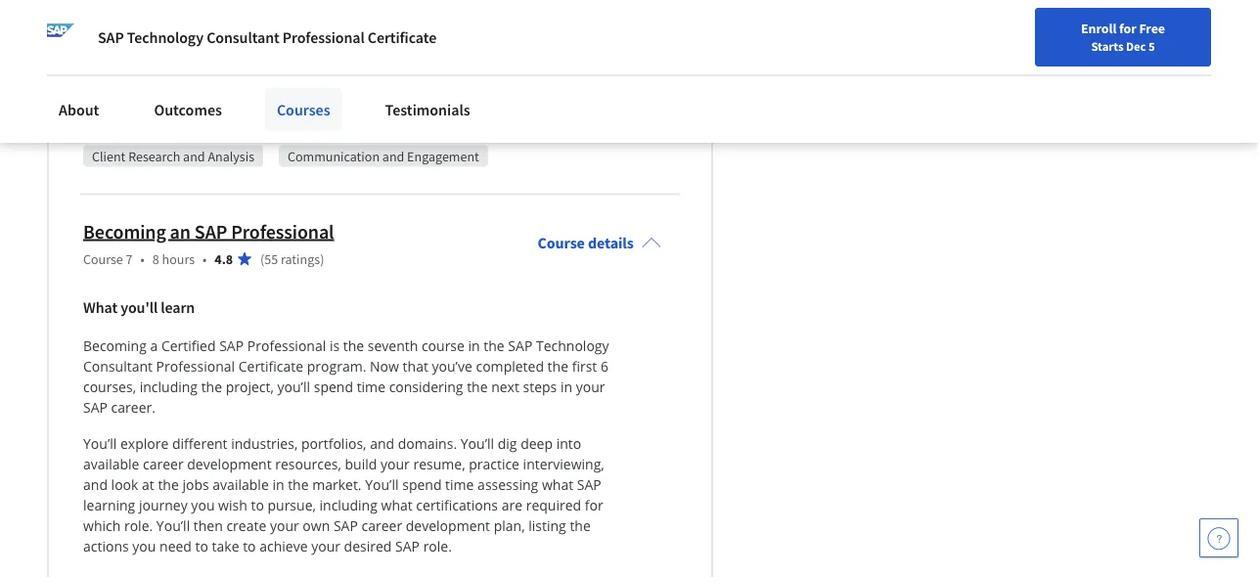 Task type: locate. For each thing, give the bounding box(es) containing it.
you'll left learn
[[121, 298, 158, 318]]

your right build
[[381, 455, 410, 473]]

what up desired
[[381, 496, 413, 514]]

pursue,
[[268, 496, 316, 514]]

engagement
[[407, 147, 479, 165]]

time
[[357, 377, 386, 396], [445, 475, 474, 494]]

first
[[572, 357, 597, 375]]

sap image
[[47, 23, 74, 51]]

0 vertical spatial you'll
[[122, 71, 159, 91]]

you'll
[[122, 71, 159, 91], [121, 298, 158, 318]]

communication and engagement
[[288, 147, 479, 165]]

0 vertical spatial what
[[542, 475, 574, 494]]

available up 'look'
[[83, 455, 139, 473]]

a
[[150, 336, 158, 355]]

1 vertical spatial in
[[561, 377, 573, 396]]

development down certifications
[[406, 516, 490, 535]]

the left project,
[[201, 377, 222, 396]]

hours
[[162, 250, 195, 268]]

role.
[[124, 516, 153, 535]]

outcomes link
[[142, 88, 234, 131]]

available up wish
[[213, 475, 269, 494]]

seventh
[[368, 336, 418, 355]]

development down different
[[187, 455, 272, 473]]

steps
[[523, 377, 557, 396]]

read less
[[83, 17, 147, 36]]

certificate up testimonials
[[368, 27, 437, 47]]

available
[[83, 455, 139, 473], [213, 475, 269, 494]]

0 horizontal spatial spend
[[314, 377, 353, 396]]

0 vertical spatial time
[[357, 377, 386, 396]]

0 vertical spatial career
[[143, 455, 184, 473]]

course inside "dropdown button"
[[538, 234, 585, 253]]

1 horizontal spatial course
[[538, 234, 585, 253]]

course
[[422, 336, 465, 355]]

time inside you'll explore different industries, portfolios, and domains. you'll dig deep into available career development resources, build your resume, practice interviewing, and look at the jobs available in the market. you'll spend time assessing what sap learning journey you wish to pursue, including what certifications are required for which role. you'll then create your own sap career development plan, listing the actions you need to take to achieve your desired sap
[[445, 475, 474, 494]]

1 horizontal spatial including
[[320, 496, 378, 514]]

including down market.
[[320, 496, 378, 514]]

0 vertical spatial becoming
[[83, 219, 166, 244]]

business transformation
[[92, 110, 233, 128]]

1 vertical spatial development
[[406, 516, 490, 535]]

skills you'll gain
[[83, 71, 190, 91]]

time up certifications
[[445, 475, 474, 494]]

your inside becoming a certified sap professional is the seventh course in the sap technology consultant professional certificate program. now that you've completed the first 6 courses, including the project, you'll spend time considering the next steps in your sap career.
[[576, 377, 605, 396]]

1 vertical spatial what
[[381, 496, 413, 514]]

0 horizontal spatial course
[[83, 250, 123, 268]]

0 horizontal spatial for
[[585, 496, 603, 514]]

becoming for becoming a certified sap professional is the seventh course in the sap technology consultant professional certificate program. now that you've completed the first 6 courses, including the project, you'll spend time considering the next steps in your sap career.
[[83, 336, 147, 355]]

explore
[[120, 434, 169, 453]]

and up learning on the bottom left
[[83, 475, 108, 494]]

0 vertical spatial for
[[1119, 20, 1137, 37]]

1 vertical spatial for
[[585, 496, 603, 514]]

details
[[588, 234, 634, 253]]

research
[[128, 147, 180, 165]]

career up desired
[[362, 516, 402, 535]]

technology up first
[[536, 336, 609, 355]]

transformation
[[145, 110, 233, 128]]

time down now
[[357, 377, 386, 396]]

you down "role." at the bottom of the page
[[132, 537, 156, 556]]

menu item
[[919, 20, 1045, 83]]

you'll for learn
[[121, 298, 158, 318]]

consultant up outcomes link
[[207, 27, 280, 47]]

0 horizontal spatial what
[[381, 496, 413, 514]]

6
[[601, 357, 609, 375]]

project
[[345, 110, 386, 128]]

the right is
[[343, 336, 364, 355]]

becoming a certified sap professional is the seventh course in the sap technology consultant professional certificate program. now that you've completed the first 6 courses, including the project, you'll spend time considering the next steps in your sap career.
[[83, 336, 613, 417]]

you'll left gain
[[122, 71, 159, 91]]

communication
[[288, 147, 380, 165]]

course left the 7
[[83, 250, 123, 268]]

1 vertical spatial you'll
[[121, 298, 158, 318]]

practice
[[469, 455, 520, 473]]

1 horizontal spatial career
[[362, 516, 402, 535]]

in up you've
[[468, 336, 480, 355]]

becoming
[[83, 219, 166, 244], [83, 336, 147, 355]]

required
[[526, 496, 581, 514]]

1 horizontal spatial you
[[191, 496, 215, 514]]

your up achieve
[[270, 516, 299, 535]]

0 horizontal spatial in
[[272, 475, 284, 494]]

technology
[[127, 27, 204, 47], [536, 336, 609, 355]]

0 vertical spatial in
[[468, 336, 480, 355]]

certificate up project,
[[238, 357, 303, 375]]

becoming left "a"
[[83, 336, 147, 355]]

for right the required
[[585, 496, 603, 514]]

1 vertical spatial becoming
[[83, 336, 147, 355]]

management
[[389, 110, 464, 128]]

0 horizontal spatial career
[[143, 455, 184, 473]]

1 vertical spatial technology
[[536, 336, 609, 355]]

spend down program.
[[314, 377, 353, 396]]

1 horizontal spatial certificate
[[368, 27, 437, 47]]

course left details
[[538, 234, 585, 253]]

dig
[[498, 434, 517, 453]]

becoming an sap professional link
[[83, 219, 334, 244]]

you
[[191, 496, 215, 514], [132, 537, 156, 556]]

0 horizontal spatial time
[[357, 377, 386, 396]]

resources,
[[275, 455, 341, 473]]

into
[[556, 434, 581, 453]]

• left 4.8
[[203, 250, 207, 268]]

you'll left the explore
[[83, 434, 117, 453]]

2 vertical spatial in
[[272, 475, 284, 494]]

professional down certified
[[156, 357, 235, 375]]

you up then at the bottom left
[[191, 496, 215, 514]]

8
[[152, 250, 159, 268]]

about
[[59, 100, 99, 119]]

you'll
[[83, 434, 117, 453], [461, 434, 494, 453], [365, 475, 399, 494], [156, 516, 190, 535]]

and left project
[[320, 110, 342, 128]]

for up dec
[[1119, 20, 1137, 37]]

for inside enroll for free starts dec 5
[[1119, 20, 1137, 37]]

1 vertical spatial available
[[213, 475, 269, 494]]

outcomes
[[154, 100, 222, 119]]

journey
[[139, 496, 188, 514]]

1 vertical spatial including
[[320, 496, 378, 514]]

what up the required
[[542, 475, 574, 494]]

spend down resume,
[[402, 475, 442, 494]]

2 • from the left
[[203, 250, 207, 268]]

you'll
[[277, 377, 310, 396]]

consultant up "courses,"
[[83, 357, 153, 375]]

0 horizontal spatial you
[[132, 537, 156, 556]]

7
[[126, 250, 133, 268]]

becoming for becoming an sap professional
[[83, 219, 166, 244]]

what
[[542, 475, 574, 494], [381, 496, 413, 514]]

1 horizontal spatial consultant
[[207, 27, 280, 47]]

1 horizontal spatial time
[[445, 475, 474, 494]]

including
[[140, 377, 198, 396], [320, 496, 378, 514]]

completed
[[476, 357, 544, 375]]

to down then at the bottom left
[[195, 537, 208, 556]]

and left the analysis
[[183, 147, 205, 165]]

actions
[[83, 537, 129, 556]]

0 horizontal spatial certificate
[[238, 357, 303, 375]]

0 horizontal spatial including
[[140, 377, 198, 396]]

1 horizontal spatial technology
[[536, 336, 609, 355]]

0 horizontal spatial development
[[187, 455, 272, 473]]

consultant
[[207, 27, 280, 47], [83, 357, 153, 375]]

now
[[370, 357, 399, 375]]

professional
[[283, 27, 365, 47], [231, 219, 334, 244], [247, 336, 326, 355], [156, 357, 235, 375]]

• left 8
[[140, 250, 145, 268]]

in up pursue,
[[272, 475, 284, 494]]

0 vertical spatial you
[[191, 496, 215, 514]]

1 vertical spatial consultant
[[83, 357, 153, 375]]

in right steps
[[561, 377, 573, 396]]

technology inside becoming a certified sap professional is the seventh course in the sap technology consultant professional certificate program. now that you've completed the first 6 courses, including the project, you'll spend time considering the next steps in your sap career.
[[536, 336, 609, 355]]

becoming inside becoming a certified sap professional is the seventh course in the sap technology consultant professional certificate program. now that you've completed the first 6 courses, including the project, you'll spend time considering the next steps in your sap career.
[[83, 336, 147, 355]]

career.
[[111, 398, 156, 417]]

1 horizontal spatial what
[[542, 475, 574, 494]]

and up build
[[370, 434, 394, 453]]

0 horizontal spatial •
[[140, 250, 145, 268]]

career
[[143, 455, 184, 473], [362, 516, 402, 535]]

1 vertical spatial spend
[[402, 475, 442, 494]]

courses,
[[83, 377, 136, 396]]

2 horizontal spatial in
[[561, 377, 573, 396]]

including inside you'll explore different industries, portfolios, and domains. you'll dig deep into available career development resources, build your resume, practice interviewing, and look at the jobs available in the market. you'll spend time assessing what sap learning journey you wish to pursue, including what certifications are required for which role. you'll then create your own sap career development plan, listing the actions you need to take to achieve your desired sap
[[320, 496, 378, 514]]

and down project
[[382, 147, 404, 165]]

becoming up the 7
[[83, 219, 166, 244]]

technology up gain
[[127, 27, 204, 47]]

client research and analysis
[[92, 147, 254, 165]]

1 vertical spatial career
[[362, 516, 402, 535]]

1 horizontal spatial •
[[203, 250, 207, 268]]

1 • from the left
[[140, 250, 145, 268]]

spend inside you'll explore different industries, portfolios, and domains. you'll dig deep into available career development resources, build your resume, practice interviewing, and look at the jobs available in the market. you'll spend time assessing what sap learning journey you wish to pursue, including what certifications are required for which role. you'll then create your own sap career development plan, listing the actions you need to take to achieve your desired sap
[[402, 475, 442, 494]]

•
[[140, 250, 145, 268], [203, 250, 207, 268]]

including up the career.
[[140, 377, 198, 396]]

sap
[[98, 27, 124, 47], [195, 219, 227, 244], [219, 336, 244, 355], [508, 336, 533, 355], [83, 398, 108, 417], [577, 475, 602, 494], [334, 516, 358, 535], [395, 537, 420, 556]]

0 vertical spatial including
[[140, 377, 198, 396]]

0 vertical spatial spend
[[314, 377, 353, 396]]

None search field
[[263, 12, 459, 51]]

0 horizontal spatial consultant
[[83, 357, 153, 375]]

1 vertical spatial certificate
[[238, 357, 303, 375]]

spend
[[314, 377, 353, 396], [402, 475, 442, 494]]

0 vertical spatial available
[[83, 455, 139, 473]]

1 horizontal spatial for
[[1119, 20, 1137, 37]]

consultant inside becoming a certified sap professional is the seventh course in the sap technology consultant professional certificate program. now that you've completed the first 6 courses, including the project, you'll spend time considering the next steps in your sap career.
[[83, 357, 153, 375]]

0 horizontal spatial technology
[[127, 27, 204, 47]]

2 becoming from the top
[[83, 336, 147, 355]]

jobs
[[182, 475, 209, 494]]

in inside you'll explore different industries, portfolios, and domains. you'll dig deep into available career development resources, build your resume, practice interviewing, and look at the jobs available in the market. you'll spend time assessing what sap learning journey you wish to pursue, including what certifications are required for which role. you'll then create your own sap career development plan, listing the actions you need to take to achieve your desired sap
[[272, 475, 284, 494]]

market.
[[312, 475, 362, 494]]

career up the at
[[143, 455, 184, 473]]

less
[[121, 17, 147, 36]]

1 vertical spatial you
[[132, 537, 156, 556]]

1 vertical spatial time
[[445, 475, 474, 494]]

what you'll learn
[[83, 298, 195, 318]]

listing
[[529, 516, 566, 535]]

1 becoming from the top
[[83, 219, 166, 244]]

portfolios,
[[301, 434, 366, 453]]

need
[[160, 537, 192, 556]]

( 55 ratings )
[[260, 250, 324, 268]]

your down first
[[576, 377, 605, 396]]

1 horizontal spatial spend
[[402, 475, 442, 494]]

0 vertical spatial certificate
[[368, 27, 437, 47]]

development
[[187, 455, 272, 473], [406, 516, 490, 535]]



Task type: vqa. For each thing, say whether or not it's contained in the screenshot.
with
no



Task type: describe. For each thing, give the bounding box(es) containing it.
4.8
[[215, 250, 233, 268]]

courses
[[277, 100, 330, 119]]

enroll
[[1081, 20, 1117, 37]]

(
[[260, 250, 264, 268]]

professional up you'll
[[247, 336, 326, 355]]

program.
[[307, 357, 366, 375]]

about link
[[47, 88, 111, 131]]

certifications
[[416, 496, 498, 514]]

the right the at
[[158, 475, 179, 494]]

achieve
[[260, 537, 308, 556]]

read
[[83, 17, 117, 36]]

certificate inside becoming a certified sap professional is the seventh course in the sap technology consultant professional certificate program. now that you've completed the first 6 courses, including the project, you'll spend time considering the next steps in your sap career.
[[238, 357, 303, 375]]

take
[[212, 537, 239, 556]]

is
[[330, 336, 340, 355]]

look
[[111, 475, 138, 494]]

professional up courses link
[[283, 27, 365, 47]]

testimonials
[[385, 100, 470, 119]]

0 vertical spatial consultant
[[207, 27, 280, 47]]

at
[[142, 475, 154, 494]]

desired
[[344, 537, 392, 556]]

assessing
[[478, 475, 538, 494]]

learning
[[83, 496, 135, 514]]

you'll up the 'need'
[[156, 516, 190, 535]]

what
[[83, 298, 118, 318]]

planning
[[267, 110, 318, 128]]

becoming an sap professional
[[83, 219, 334, 244]]

enroll for free starts dec 5
[[1081, 20, 1165, 54]]

wish
[[218, 496, 247, 514]]

are
[[502, 496, 523, 514]]

business
[[92, 110, 142, 128]]

0 horizontal spatial available
[[83, 455, 139, 473]]

that
[[403, 357, 428, 375]]

)
[[320, 250, 324, 268]]

to up create
[[251, 496, 264, 514]]

the left first
[[548, 357, 569, 375]]

the right listing
[[570, 516, 591, 535]]

own
[[303, 516, 330, 535]]

you'll down build
[[365, 475, 399, 494]]

course 7 • 8 hours •
[[83, 250, 207, 268]]

interviewing,
[[523, 455, 605, 473]]

testimonials link
[[373, 88, 482, 131]]

1 horizontal spatial available
[[213, 475, 269, 494]]

client
[[92, 147, 126, 165]]

certified
[[161, 336, 216, 355]]

courses link
[[265, 88, 342, 131]]

course for course 7 • 8 hours •
[[83, 250, 123, 268]]

then
[[194, 516, 223, 535]]

5
[[1149, 38, 1155, 54]]

help center image
[[1208, 526, 1231, 550]]

the up completed
[[484, 336, 505, 355]]

deep
[[521, 434, 553, 453]]

resume,
[[413, 455, 465, 473]]

for inside you'll explore different industries, portfolios, and domains. you'll dig deep into available career development resources, build your resume, practice interviewing, and look at the jobs available in the market. you'll spend time assessing what sap learning journey you wish to pursue, including what certifications are required for which role. you'll then create your own sap career development plan, listing the actions you need to take to achieve your desired sap
[[585, 496, 603, 514]]

1 horizontal spatial in
[[468, 336, 480, 355]]

project,
[[226, 377, 274, 396]]

an
[[170, 219, 191, 244]]

0 vertical spatial technology
[[127, 27, 204, 47]]

you'll up practice
[[461, 434, 494, 453]]

build
[[345, 455, 377, 473]]

free
[[1139, 20, 1165, 37]]

create
[[226, 516, 266, 535]]

you'll explore different industries, portfolios, and domains. you'll dig deep into available career development resources, build your resume, practice interviewing, and look at the jobs available in the market. you'll spend time assessing what sap learning journey you wish to pursue, including what certifications are required for which role. you'll then create your own sap career development plan, listing the actions you need to take to achieve your desired sap 
[[83, 434, 615, 577]]

your down own
[[311, 537, 341, 556]]

0 vertical spatial development
[[187, 455, 272, 473]]

1 horizontal spatial development
[[406, 516, 490, 535]]

professional up ( 55 ratings )
[[231, 219, 334, 244]]

to down create
[[243, 537, 256, 556]]

skills
[[83, 71, 119, 91]]

course for course details
[[538, 234, 585, 253]]

next
[[491, 377, 520, 396]]

read less button
[[83, 16, 147, 37]]

sap technology consultant  professional certificate
[[98, 27, 437, 47]]

show notifications image
[[1066, 24, 1089, 48]]

different
[[172, 434, 228, 453]]

you've
[[432, 357, 473, 375]]

domains.
[[398, 434, 457, 453]]

the left next
[[467, 377, 488, 396]]

ratings
[[281, 250, 320, 268]]

coursera image
[[16, 16, 140, 47]]

learn
[[161, 298, 195, 318]]

planning and project management
[[267, 110, 464, 128]]

course details
[[538, 234, 634, 253]]

spend inside becoming a certified sap professional is the seventh course in the sap technology consultant professional certificate program. now that you've completed the first 6 courses, including the project, you'll spend time considering the next steps in your sap career.
[[314, 377, 353, 396]]

analysis
[[208, 147, 254, 165]]

55
[[264, 250, 278, 268]]

plan,
[[494, 516, 525, 535]]

gain
[[162, 71, 190, 91]]

the up pursue,
[[288, 475, 309, 494]]

starts
[[1092, 38, 1124, 54]]

including inside becoming a certified sap professional is the seventh course in the sap technology consultant professional certificate program. now that you've completed the first 6 courses, including the project, you'll spend time considering the next steps in your sap career.
[[140, 377, 198, 396]]

time inside becoming a certified sap professional is the seventh course in the sap technology consultant professional certificate program. now that you've completed the first 6 courses, including the project, you'll spend time considering the next steps in your sap career.
[[357, 377, 386, 396]]

which
[[83, 516, 121, 535]]

industries,
[[231, 434, 298, 453]]

considering
[[389, 377, 463, 396]]

course details button
[[522, 206, 677, 281]]

you'll for gain
[[122, 71, 159, 91]]

dec
[[1126, 38, 1146, 54]]



